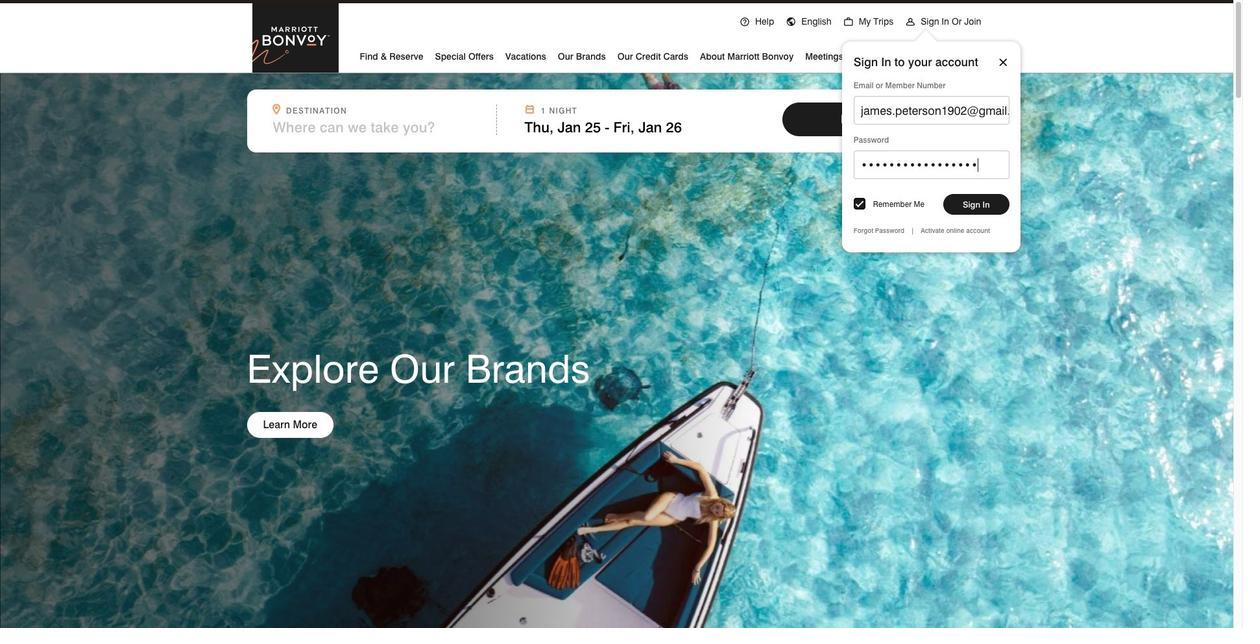 Task type: vqa. For each thing, say whether or not it's contained in the screenshot.
East
no



Task type: describe. For each thing, give the bounding box(es) containing it.
Where can we take you? text field
[[273, 119, 472, 136]]

round image
[[906, 17, 916, 27]]

destination field
[[273, 119, 489, 136]]

1 round image from the left
[[740, 17, 750, 27]]

3 round image from the left
[[844, 17, 854, 27]]

2 round image from the left
[[786, 17, 797, 27]]



Task type: locate. For each thing, give the bounding box(es) containing it.
0 horizontal spatial round image
[[740, 17, 750, 27]]

None password field
[[854, 151, 1010, 179]]

None text field
[[854, 96, 1010, 125]]

round image
[[740, 17, 750, 27], [786, 17, 797, 27], [844, 17, 854, 27]]

2 horizontal spatial round image
[[844, 17, 854, 27]]

1 horizontal spatial round image
[[786, 17, 797, 27]]

None search field
[[247, 90, 987, 153]]



